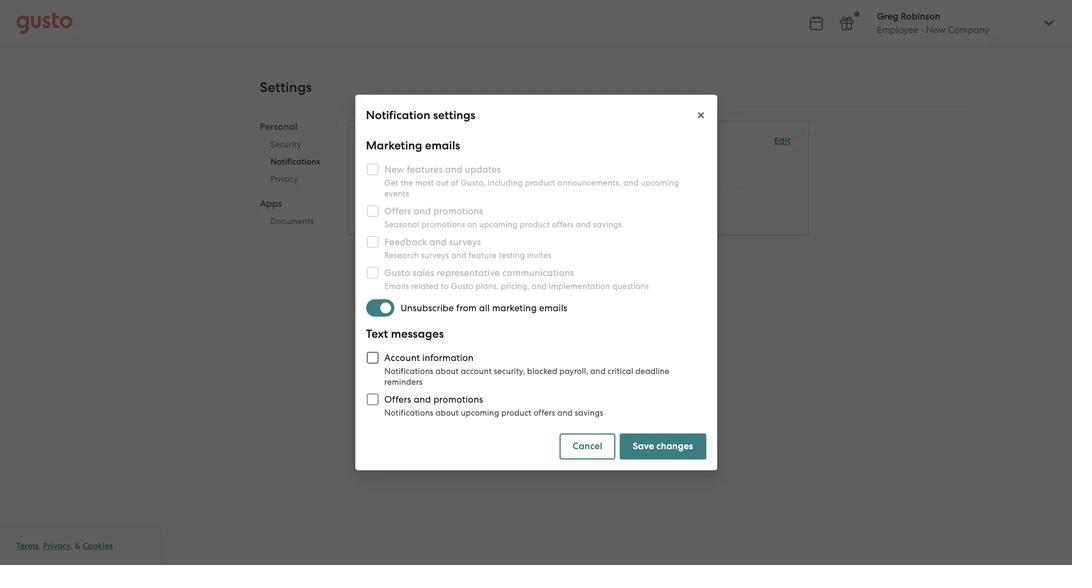 Task type: locate. For each thing, give the bounding box(es) containing it.
emails
[[425, 139, 460, 153], [414, 157, 443, 168], [379, 170, 407, 181], [539, 303, 567, 314]]

product right including
[[525, 178, 555, 188]]

text for text messages
[[366, 327, 388, 341]]

plans,
[[476, 282, 499, 291]]

messages inside text messages none
[[386, 196, 429, 208]]

notification settings dialog
[[355, 95, 717, 471]]

emails down implementation
[[539, 303, 567, 314]]

notifications link
[[260, 153, 331, 171]]

1 text from the top
[[366, 196, 384, 208]]

notification
[[366, 108, 430, 122]]

messages
[[386, 196, 429, 208], [391, 327, 444, 341]]

terms link
[[16, 542, 39, 552]]

group
[[260, 121, 331, 234]]

text messages none
[[366, 196, 429, 221]]

2 vertical spatial upcoming
[[461, 409, 499, 418]]

savings down 'announcements,'
[[593, 220, 622, 230]]

account
[[461, 367, 492, 377]]

pricing,
[[501, 282, 530, 291]]

about inside notifications about account security, blocked payroll, and critical deadline reminders
[[436, 367, 459, 377]]

about down information
[[436, 367, 459, 377]]

0 vertical spatial privacy link
[[260, 171, 331, 188]]

to
[[441, 282, 449, 291]]

1 horizontal spatial ,
[[71, 542, 73, 552]]

save changes
[[633, 441, 693, 452]]

out
[[436, 178, 449, 188]]

1 vertical spatial savings
[[575, 409, 603, 418]]

Unsubscribe from all marketing emails checkbox
[[366, 296, 401, 320]]

account
[[384, 353, 420, 364]]

0 horizontal spatial privacy link
[[43, 542, 71, 552]]

and left "critical"
[[590, 367, 606, 377]]

most
[[415, 178, 434, 188]]

documents
[[271, 217, 314, 226]]

promotions
[[422, 220, 465, 230], [433, 394, 483, 405]]

privacy down notifications link on the top
[[271, 174, 298, 184]]

0 horizontal spatial privacy
[[43, 542, 71, 552]]

0 vertical spatial promotions
[[422, 220, 465, 230]]

save changes button
[[620, 434, 706, 460]]

marketing up marketing emails all emails at the top left
[[366, 139, 422, 153]]

marketing
[[492, 303, 537, 314]]

0 vertical spatial privacy
[[271, 174, 298, 184]]

2 text from the top
[[366, 327, 388, 341]]

list containing marketing emails
[[366, 156, 791, 222]]

&
[[75, 542, 81, 552]]

settings
[[433, 108, 475, 122]]

upcoming
[[641, 178, 679, 188], [479, 220, 518, 230], [461, 409, 499, 418]]

related
[[411, 282, 439, 291]]

text
[[366, 196, 384, 208], [366, 327, 388, 341]]

promotions left the on
[[422, 220, 465, 230]]

1 vertical spatial privacy
[[43, 542, 71, 552]]

product
[[525, 178, 555, 188], [520, 220, 550, 230], [501, 409, 532, 418]]

gusto
[[451, 282, 474, 291]]

emails related to gusto plans, pricing, and implementation questions
[[384, 282, 649, 291]]

0 vertical spatial about
[[436, 367, 459, 377]]

product up invites
[[520, 220, 550, 230]]

privacy link left &
[[43, 542, 71, 552]]

research
[[384, 251, 419, 261]]

notifications up reminders
[[384, 367, 433, 377]]

0 vertical spatial text
[[366, 196, 384, 208]]

0 vertical spatial product
[[525, 178, 555, 188]]

messages up account information
[[391, 327, 444, 341]]

marketing inside notification settings dialog
[[366, 139, 422, 153]]

notifications
[[366, 135, 436, 149], [271, 157, 320, 167], [384, 367, 433, 377], [384, 409, 433, 418]]

offers down notifications about account security, blocked payroll, and critical deadline reminders
[[534, 409, 555, 418]]

and
[[623, 178, 639, 188], [576, 220, 591, 230], [451, 251, 467, 261], [532, 282, 547, 291], [590, 367, 606, 377], [414, 394, 431, 405], [557, 409, 573, 418]]

1 vertical spatial messages
[[391, 327, 444, 341]]

cookies button
[[83, 540, 113, 553]]

privacy link down security link on the top
[[260, 171, 331, 188]]

seasonal promotions on upcoming product offers and savings
[[384, 220, 622, 230]]

and right 'announcements,'
[[623, 178, 639, 188]]

savings up cancel
[[575, 409, 603, 418]]

list
[[366, 156, 791, 222]]

critical
[[608, 367, 633, 377]]

text messages
[[366, 327, 444, 341]]

notifications down offers
[[384, 409, 433, 418]]

text messages element
[[366, 196, 791, 222]]

messages down the
[[386, 196, 429, 208]]

product down notifications about account security, blocked payroll, and critical deadline reminders
[[501, 409, 532, 418]]

text up account information option
[[366, 327, 388, 341]]

privacy
[[271, 174, 298, 184], [43, 542, 71, 552]]

0 vertical spatial marketing
[[366, 139, 422, 153]]

0 horizontal spatial ,
[[39, 542, 41, 552]]

0 vertical spatial messages
[[386, 196, 429, 208]]

2 about from the top
[[436, 409, 459, 418]]

1 vertical spatial promotions
[[433, 394, 483, 405]]

invites
[[527, 251, 551, 261]]

get
[[384, 178, 399, 188]]

seasonal
[[384, 220, 420, 230]]

0 vertical spatial upcoming
[[641, 178, 679, 188]]

text inside text messages none
[[366, 196, 384, 208]]

unsubscribe from all marketing emails
[[401, 303, 567, 314]]

1 marketing from the top
[[366, 139, 422, 153]]

marketing for marketing emails
[[366, 139, 422, 153]]

1 vertical spatial text
[[366, 327, 388, 341]]

privacy link
[[260, 171, 331, 188], [43, 542, 71, 552]]

settings
[[260, 79, 312, 96]]

1 vertical spatial product
[[520, 220, 550, 230]]

privacy left &
[[43, 542, 71, 552]]

personal
[[260, 121, 298, 133]]

get the most out of gusto, including product announcements, and upcoming events
[[384, 178, 679, 199]]

savings
[[593, 220, 622, 230], [575, 409, 603, 418]]

cancel
[[573, 441, 602, 452]]

emails
[[384, 282, 409, 291]]

1 vertical spatial about
[[436, 409, 459, 418]]

cancel button
[[560, 434, 615, 460]]

marketing inside marketing emails all emails
[[366, 157, 412, 168]]

2 , from the left
[[71, 542, 73, 552]]

marketing up get
[[366, 157, 412, 168]]

2 marketing from the top
[[366, 157, 412, 168]]

testing
[[499, 251, 525, 261]]

marketing
[[366, 139, 422, 153], [366, 157, 412, 168]]

text inside notification settings dialog
[[366, 327, 388, 341]]

1 , from the left
[[39, 542, 41, 552]]

cookies
[[83, 542, 113, 552]]

promotions down account
[[433, 394, 483, 405]]

offers down get the most out of gusto, including product announcements, and upcoming events
[[552, 220, 574, 230]]

about down offers and promotions
[[436, 409, 459, 418]]

group containing personal
[[260, 121, 331, 234]]

notifications inside notifications about account security, blocked payroll, and critical deadline reminders
[[384, 367, 433, 377]]

about
[[436, 367, 459, 377], [436, 409, 459, 418]]

product inside get the most out of gusto, including product announcements, and upcoming events
[[525, 178, 555, 188]]

,
[[39, 542, 41, 552], [71, 542, 73, 552]]

marketing emails
[[366, 139, 460, 153]]

unsubscribe
[[401, 303, 454, 314]]

1 vertical spatial marketing
[[366, 157, 412, 168]]

1 about from the top
[[436, 367, 459, 377]]

1 horizontal spatial privacy
[[271, 174, 298, 184]]

save
[[633, 441, 654, 452]]

text up none on the left top of the page
[[366, 196, 384, 208]]

emails up most
[[414, 157, 443, 168]]

implementation
[[549, 282, 610, 291]]

questions
[[612, 282, 649, 291]]

security link
[[260, 136, 331, 153]]

messages inside notification settings dialog
[[391, 327, 444, 341]]

offers
[[552, 220, 574, 230], [534, 409, 555, 418]]

changes
[[657, 441, 693, 452]]

and down 'announcements,'
[[576, 220, 591, 230]]



Task type: describe. For each thing, give the bounding box(es) containing it.
home image
[[16, 12, 73, 34]]

marketing emails element
[[366, 156, 791, 189]]

notifications group
[[366, 134, 791, 222]]

surveys
[[421, 251, 449, 261]]

security,
[[494, 367, 525, 377]]

about for and
[[436, 409, 459, 418]]

information
[[422, 353, 474, 364]]

including
[[488, 178, 523, 188]]

1 vertical spatial offers
[[534, 409, 555, 418]]

and left feature
[[451, 251, 467, 261]]

Offers and promotions checkbox
[[361, 388, 384, 412]]

gusto navigation element
[[0, 47, 162, 90]]

about for information
[[436, 367, 459, 377]]

account menu element
[[863, 0, 1056, 46]]

from
[[456, 303, 477, 314]]

offers and promotions
[[384, 394, 483, 405]]

Account information checkbox
[[361, 346, 384, 370]]

edit
[[774, 135, 791, 147]]

all
[[479, 303, 490, 314]]

notifications down notification
[[366, 135, 436, 149]]

1 horizontal spatial privacy link
[[260, 171, 331, 188]]

edit link
[[774, 135, 791, 147]]

messages for text messages none
[[386, 196, 429, 208]]

privacy inside group
[[271, 174, 298, 184]]

emails down settings
[[425, 139, 460, 153]]

none
[[366, 210, 390, 221]]

of
[[451, 178, 459, 188]]

the
[[401, 178, 413, 188]]

notifications about upcoming product offers and savings
[[384, 409, 603, 418]]

deadline
[[635, 367, 669, 377]]

and right offers
[[414, 394, 431, 405]]

and right pricing,
[[532, 282, 547, 291]]

marketing for marketing emails all emails
[[366, 157, 412, 168]]

notification settings
[[366, 108, 475, 122]]

terms
[[16, 542, 39, 552]]

on
[[467, 220, 477, 230]]

security
[[271, 140, 301, 150]]

gusto,
[[461, 178, 486, 188]]

offers
[[384, 394, 411, 405]]

marketing emails all emails
[[366, 157, 443, 181]]

all
[[366, 170, 377, 181]]

research surveys and feature testing invites
[[384, 251, 551, 261]]

1 vertical spatial upcoming
[[479, 220, 518, 230]]

upcoming inside get the most out of gusto, including product announcements, and upcoming events
[[641, 178, 679, 188]]

and inside notifications about account security, blocked payroll, and critical deadline reminders
[[590, 367, 606, 377]]

and up cancel
[[557, 409, 573, 418]]

reminders
[[384, 378, 423, 387]]

and inside get the most out of gusto, including product announcements, and upcoming events
[[623, 178, 639, 188]]

messages for text messages
[[391, 327, 444, 341]]

payroll,
[[559, 367, 588, 377]]

feature
[[469, 251, 497, 261]]

0 vertical spatial offers
[[552, 220, 574, 230]]

blocked
[[527, 367, 557, 377]]

account information
[[384, 353, 474, 364]]

emails up events
[[379, 170, 407, 181]]

1 vertical spatial privacy link
[[43, 542, 71, 552]]

terms , privacy , & cookies
[[16, 542, 113, 552]]

notifications about account security, blocked payroll, and critical deadline reminders
[[384, 367, 669, 387]]

2 vertical spatial product
[[501, 409, 532, 418]]

announcements,
[[557, 178, 621, 188]]

text for text messages none
[[366, 196, 384, 208]]

0 vertical spatial savings
[[593, 220, 622, 230]]

apps
[[260, 198, 282, 210]]

notifications down security link on the top
[[271, 157, 320, 167]]

events
[[384, 189, 409, 199]]

documents link
[[260, 213, 331, 230]]



Task type: vqa. For each thing, say whether or not it's contained in the screenshot.
Terms LINK
yes



